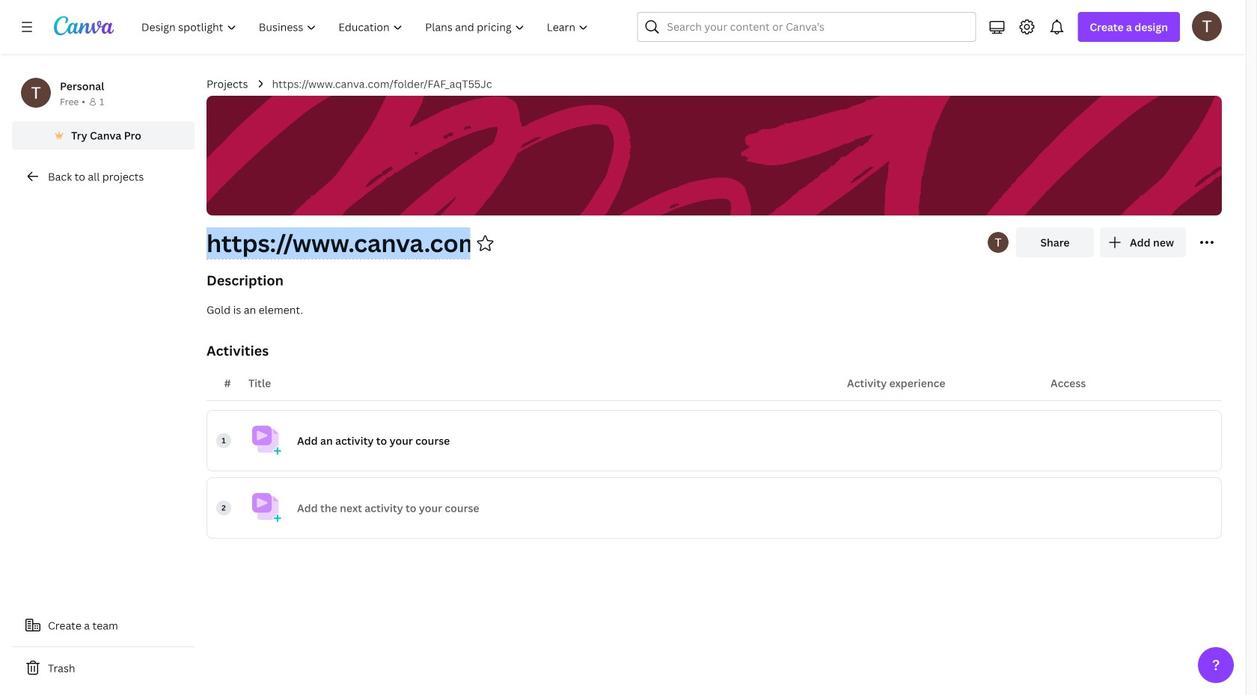 Task type: describe. For each thing, give the bounding box(es) containing it.
1 row from the top
[[207, 410, 1222, 472]]



Task type: locate. For each thing, give the bounding box(es) containing it.
0 vertical spatial row
[[207, 410, 1222, 472]]

terry turtle image
[[1192, 11, 1222, 41]]

top level navigation element
[[132, 12, 601, 42]]

1 vertical spatial row
[[207, 478, 1222, 539]]

2 row from the top
[[207, 478, 1222, 539]]

None field
[[207, 228, 470, 260]]

row
[[207, 410, 1222, 472], [207, 478, 1222, 539]]

None search field
[[637, 12, 976, 42]]

Search search field
[[667, 13, 946, 41]]



Task type: vqa. For each thing, say whether or not it's contained in the screenshot.
second row from the bottom of the page
yes



